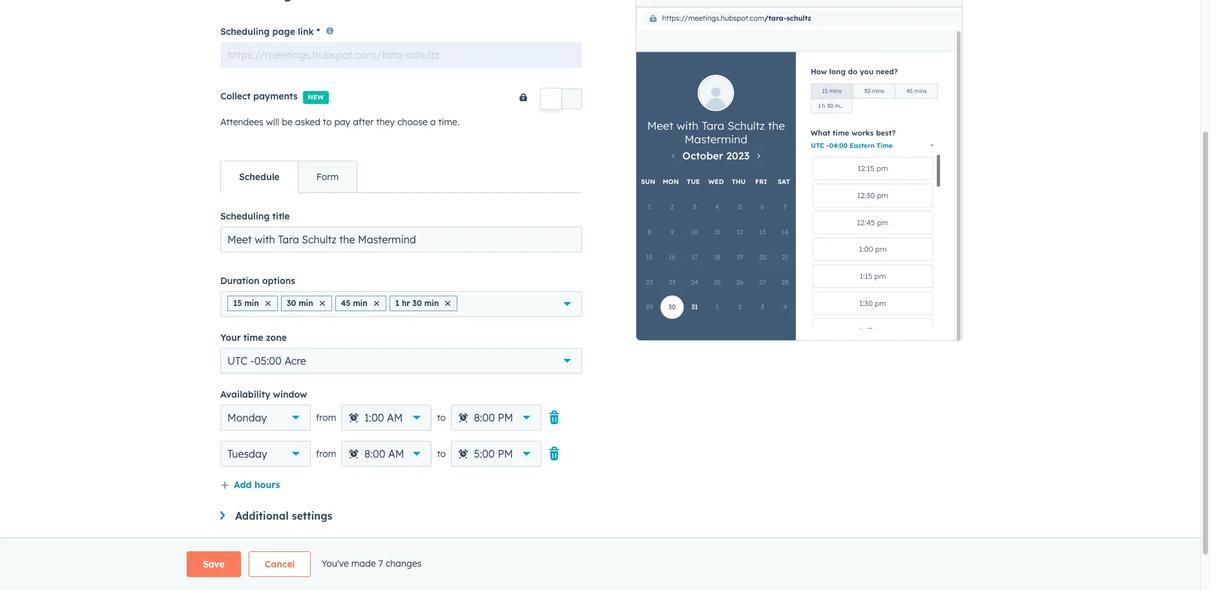 Task type: vqa. For each thing, say whether or not it's contained in the screenshot.
from related to 8:00
yes



Task type: locate. For each thing, give the bounding box(es) containing it.
tuesday button
[[220, 441, 311, 467]]

pm for 5:00 pm
[[498, 448, 513, 461]]

0 vertical spatial scheduling
[[220, 26, 270, 37]]

duration options
[[220, 275, 295, 287]]

additional settings
[[235, 510, 333, 523]]

from left 1:00
[[316, 412, 336, 424]]

pm right "5:00"
[[498, 448, 513, 461]]

your time zone
[[220, 332, 287, 344]]

1 close image from the left
[[266, 301, 271, 306]]

1 horizontal spatial close image
[[374, 301, 379, 306]]

2 pm from the top
[[498, 448, 513, 461]]

am inside popup button
[[387, 412, 403, 425]]

availability
[[220, 389, 271, 401]]

close image for 45 min
[[374, 301, 379, 306]]

payments
[[253, 90, 298, 102]]

pm inside 'popup button'
[[498, 412, 513, 425]]

scheduling title
[[220, 211, 290, 222]]

8:00 down 1:00
[[365, 448, 386, 461]]

1 horizontal spatial 8:00
[[474, 412, 495, 425]]

2 scheduling from the top
[[220, 211, 270, 222]]

0 horizontal spatial close image
[[266, 301, 271, 306]]

3 close image from the left
[[446, 301, 451, 306]]

zone
[[266, 332, 287, 344]]

1 vertical spatial scheduling
[[220, 211, 270, 222]]

add hours button
[[220, 478, 280, 494]]

schedule link
[[221, 161, 298, 192]]

min
[[245, 298, 259, 308], [299, 298, 313, 308], [353, 298, 368, 308], [425, 298, 439, 308]]

15 min
[[233, 298, 259, 308]]

2 min from the left
[[299, 298, 313, 308]]

8:00
[[474, 412, 495, 425], [365, 448, 386, 461]]

8:00 for 8:00 pm
[[474, 412, 495, 425]]

am right 1:00
[[387, 412, 403, 425]]

close image for 1 hr 30 min
[[446, 301, 451, 306]]

1
[[395, 298, 400, 308]]

3 min from the left
[[353, 298, 368, 308]]

am down '1:00 am' popup button
[[389, 448, 404, 461]]

8:00 am
[[365, 448, 404, 461]]

am for 1:00 am
[[387, 412, 403, 425]]

additional
[[235, 510, 289, 523]]

choose
[[398, 116, 428, 128]]

close image for 15 min
[[266, 301, 271, 306]]

min right hr
[[425, 298, 439, 308]]

2 vertical spatial to
[[437, 448, 446, 460]]

close image right 1 hr 30 min
[[446, 301, 451, 306]]

pm inside popup button
[[498, 448, 513, 461]]

4 min from the left
[[425, 298, 439, 308]]

monday
[[228, 412, 267, 425]]

utc -05:00 acre
[[228, 355, 306, 368]]

1:00
[[365, 412, 384, 425]]

close image left the 1
[[374, 301, 379, 306]]

to
[[323, 116, 332, 128], [437, 412, 446, 424], [437, 448, 446, 460]]

close image right 15 min
[[266, 301, 271, 306]]

availability window
[[220, 389, 307, 401]]

30 right hr
[[413, 298, 422, 308]]

asked
[[295, 116, 321, 128]]

pm up 5:00 pm popup button
[[498, 412, 513, 425]]

scheduling
[[220, 26, 270, 37], [220, 211, 270, 222]]

0 vertical spatial pm
[[498, 412, 513, 425]]

to left pay
[[323, 116, 332, 128]]

form
[[317, 171, 339, 183]]

0 vertical spatial am
[[387, 412, 403, 425]]

1 pm from the top
[[498, 412, 513, 425]]

1:00 am
[[365, 412, 403, 425]]

page
[[273, 26, 295, 37]]

min left close icon
[[299, 298, 313, 308]]

1 vertical spatial am
[[389, 448, 404, 461]]

scheduling left page
[[220, 26, 270, 37]]

5:00
[[474, 448, 495, 461]]

scheduling page link
[[220, 26, 314, 37]]

1 scheduling from the top
[[220, 26, 270, 37]]

8:00 pm
[[474, 412, 513, 425]]

1 horizontal spatial 30
[[413, 298, 422, 308]]

0 horizontal spatial 8:00
[[365, 448, 386, 461]]

min right the 45 on the bottom
[[353, 298, 368, 308]]

0 horizontal spatial 30
[[287, 298, 296, 308]]

0 vertical spatial from
[[316, 412, 336, 424]]

1 vertical spatial to
[[437, 412, 446, 424]]

to left 8:00 pm
[[437, 412, 446, 424]]

min right '15'
[[245, 298, 259, 308]]

you've
[[322, 558, 349, 570]]

1 vertical spatial pm
[[498, 448, 513, 461]]

1 min from the left
[[245, 298, 259, 308]]

30
[[287, 298, 296, 308], [413, 298, 422, 308]]

30 min
[[287, 298, 313, 308]]

None text field
[[220, 42, 582, 68]]

0 vertical spatial to
[[323, 116, 332, 128]]

8:00 inside popup button
[[365, 448, 386, 461]]

2 close image from the left
[[374, 301, 379, 306]]

am inside popup button
[[389, 448, 404, 461]]

made
[[352, 558, 376, 570]]

settings
[[292, 510, 333, 523]]

1 from from the top
[[316, 412, 336, 424]]

utc
[[228, 355, 248, 368]]

from for 1:00
[[316, 412, 336, 424]]

8:00 pm button
[[451, 405, 542, 431]]

time.
[[439, 116, 460, 128]]

pm
[[498, 412, 513, 425], [498, 448, 513, 461]]

am
[[387, 412, 403, 425], [389, 448, 404, 461]]

be
[[282, 116, 293, 128]]

to left "5:00"
[[437, 448, 446, 460]]

will
[[266, 116, 280, 128]]

page section element
[[156, 552, 1045, 578]]

close image
[[320, 301, 325, 306]]

tab panel containing utc -05:00 acre
[[220, 192, 582, 544]]

after
[[353, 116, 374, 128]]

tab list
[[220, 161, 358, 193]]

close image
[[266, 301, 271, 306], [374, 301, 379, 306], [446, 301, 451, 306]]

45
[[341, 298, 351, 308]]

Scheduling title text field
[[220, 227, 582, 253]]

0 vertical spatial 8:00
[[474, 412, 495, 425]]

1 vertical spatial 8:00
[[365, 448, 386, 461]]

attendees will be asked to pay after they choose a time.
[[220, 116, 460, 128]]

2 from from the top
[[316, 448, 336, 460]]

attendees
[[220, 116, 264, 128]]

1 vertical spatial from
[[316, 448, 336, 460]]

2 horizontal spatial close image
[[446, 301, 451, 306]]

8:00 inside 'popup button'
[[474, 412, 495, 425]]

tab panel
[[220, 192, 582, 544]]

from
[[316, 412, 336, 424], [316, 448, 336, 460]]

30 down options
[[287, 298, 296, 308]]

availability window element
[[220, 405, 582, 467]]

from left 8:00 am at bottom left
[[316, 448, 336, 460]]

8:00 up "5:00"
[[474, 412, 495, 425]]

scheduling left title
[[220, 211, 270, 222]]

save
[[203, 559, 225, 571]]



Task type: describe. For each thing, give the bounding box(es) containing it.
acre
[[285, 355, 306, 368]]

8:00 am button
[[342, 441, 432, 467]]

options
[[262, 275, 295, 287]]

form link
[[298, 161, 357, 192]]

save button
[[187, 552, 241, 578]]

they
[[376, 116, 395, 128]]

pm for 8:00 pm
[[498, 412, 513, 425]]

am for 8:00 am
[[389, 448, 404, 461]]

window
[[273, 389, 307, 401]]

to for 8:00 am
[[437, 448, 446, 460]]

5:00 pm button
[[451, 441, 542, 467]]

15
[[233, 298, 242, 308]]

a
[[430, 116, 436, 128]]

collect
[[220, 90, 251, 102]]

caret image
[[220, 512, 225, 520]]

45 min
[[341, 298, 368, 308]]

tab list containing schedule
[[220, 161, 358, 193]]

utc -05:00 acre button
[[220, 348, 582, 374]]

min for 45 min
[[353, 298, 368, 308]]

1 30 from the left
[[287, 298, 296, 308]]

cancel button
[[249, 552, 311, 578]]

cancel
[[265, 559, 295, 571]]

title
[[273, 211, 290, 222]]

1:00 am button
[[342, 405, 432, 431]]

add
[[234, 480, 252, 491]]

05:00
[[255, 355, 282, 368]]

add hours
[[234, 480, 280, 491]]

scheduling for scheduling title
[[220, 211, 270, 222]]

scheduling for scheduling page link
[[220, 26, 270, 37]]

schedule
[[239, 171, 280, 183]]

link
[[298, 26, 314, 37]]

additional settings button
[[220, 510, 582, 523]]

from for 8:00
[[316, 448, 336, 460]]

hours
[[255, 480, 280, 491]]

duration
[[220, 275, 260, 287]]

to for 1:00 am
[[437, 412, 446, 424]]

1 hr 30 min
[[395, 298, 439, 308]]

your
[[220, 332, 241, 344]]

time
[[244, 332, 263, 344]]

min for 15 min
[[245, 298, 259, 308]]

-
[[251, 355, 255, 368]]

7
[[379, 558, 383, 570]]

hr
[[402, 298, 410, 308]]

monday button
[[220, 405, 311, 431]]

changes
[[386, 558, 422, 570]]

8:00 for 8:00 am
[[365, 448, 386, 461]]

tuesday
[[228, 448, 267, 461]]

min for 30 min
[[299, 298, 313, 308]]

collect payments
[[220, 90, 298, 102]]

2 30 from the left
[[413, 298, 422, 308]]

5:00 pm
[[474, 448, 513, 461]]

new
[[308, 93, 324, 101]]

pay
[[334, 116, 351, 128]]

you've made 7 changes
[[322, 558, 422, 570]]



